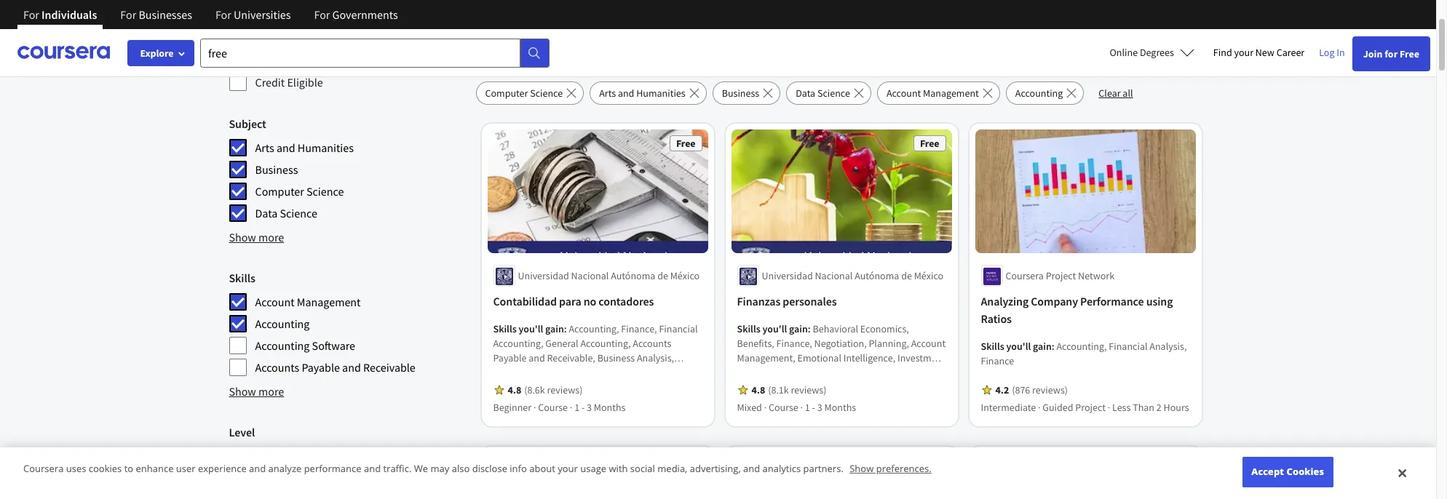 Task type: locate. For each thing, give the bounding box(es) containing it.
197 results for "free"
[[476, 29, 656, 55]]

4.8
[[508, 384, 522, 397], [752, 384, 765, 397]]

intermediate
[[981, 402, 1036, 415], [255, 471, 318, 486]]

arts down "free" on the left
[[599, 87, 616, 100]]

management, down benefits,
[[737, 352, 796, 365]]

accounting inside "button"
[[1016, 87, 1063, 100]]

0 horizontal spatial humanities
[[298, 141, 354, 155]]

skills inside the skills group
[[229, 271, 255, 285]]

- down 4.8 (8.1k reviews)
[[812, 402, 816, 415]]

arts and humanities down "free" on the left
[[599, 87, 686, 100]]

197
[[476, 29, 507, 55]]

0 horizontal spatial management
[[297, 295, 361, 309]]

skills you'll gain : for finanzas
[[737, 323, 813, 336]]

receivable,
[[547, 352, 596, 365]]

and left analyze
[[249, 463, 266, 476]]

(876
[[1012, 384, 1031, 397]]

accounts down accounting software
[[255, 360, 299, 375]]

advertising,
[[690, 463, 741, 476]]

1 vertical spatial computer
[[255, 184, 304, 199]]

2 months from the left
[[825, 402, 856, 415]]

4.8 (8.6k reviews)
[[508, 384, 583, 397]]

2 horizontal spatial you'll
[[1007, 340, 1031, 353]]

skills for analyzing company performance using ratios
[[981, 340, 1005, 353]]

1 vertical spatial management,
[[737, 367, 796, 380]]

2 nacional from the left
[[815, 270, 853, 283]]

: for para
[[564, 323, 567, 336]]

0 horizontal spatial data science
[[255, 206, 317, 221]]

1 horizontal spatial computer science
[[485, 87, 563, 100]]

1 horizontal spatial months
[[825, 402, 856, 415]]

universidad up contabilidad at the bottom
[[518, 270, 569, 283]]

reviews) up guided
[[1033, 384, 1068, 397]]

subject
[[229, 117, 266, 131]]

1 méxico from the left
[[670, 270, 700, 283]]

social
[[630, 463, 655, 476]]

3 reviews) from the left
[[1033, 384, 1068, 397]]

1 horizontal spatial finance,
[[777, 337, 813, 351]]

1 horizontal spatial gain
[[789, 323, 808, 336]]

computer science inside "button"
[[485, 87, 563, 100]]

skills
[[229, 271, 255, 285], [493, 323, 517, 336], [737, 323, 761, 336], [981, 340, 1005, 353]]

humanities inside subject group
[[298, 141, 354, 155]]

finanzas personales
[[737, 295, 837, 309]]

operational
[[573, 367, 624, 380]]

1
[[575, 402, 580, 415], [805, 402, 810, 415]]

1 horizontal spatial :
[[808, 323, 811, 336]]

info
[[510, 463, 527, 476]]

data inside button
[[796, 87, 816, 100]]

reviews) up beginner · course · 1 - 3 months
[[547, 384, 583, 397]]

science inside computer science "button"
[[530, 87, 563, 100]]

months down operational
[[594, 402, 626, 415]]

enhance
[[136, 463, 174, 476]]

0 horizontal spatial reviews)
[[547, 384, 583, 397]]

1 vertical spatial humanities
[[298, 141, 354, 155]]

autónoma up finanzas personales link
[[855, 270, 900, 283]]

coursera left uses
[[23, 463, 64, 476]]

course for finanzas
[[769, 402, 799, 415]]

arts inside button
[[599, 87, 616, 100]]

months for para
[[594, 402, 626, 415]]

1 horizontal spatial accounts
[[633, 337, 672, 351]]

1 horizontal spatial humanities
[[637, 87, 686, 100]]

benefits,
[[737, 337, 775, 351]]

0 vertical spatial project
[[1046, 270, 1076, 283]]

· down '(8.6k'
[[534, 402, 536, 415]]

: up general
[[564, 323, 567, 336]]

0 horizontal spatial arts and humanities
[[255, 141, 354, 155]]

0 horizontal spatial finance,
[[621, 323, 657, 336]]

0 vertical spatial accounts
[[633, 337, 672, 351]]

gain down personales
[[789, 323, 808, 336]]

0 vertical spatial arts
[[599, 87, 616, 100]]

credit eligible
[[255, 75, 323, 90]]

and down intelligence,
[[875, 367, 891, 380]]

universidad nacional autónoma de méxico up finanzas personales link
[[762, 270, 944, 283]]

:
[[564, 323, 567, 336], [808, 323, 811, 336], [1052, 340, 1055, 353]]

months down strategy
[[825, 402, 856, 415]]

humanities down eligible
[[298, 141, 354, 155]]

analysis, up "4.8 (8.6k reviews)"
[[534, 367, 571, 380]]

3 for para
[[587, 402, 592, 415]]

1 horizontal spatial nacional
[[815, 270, 853, 283]]

2 4.8 from the left
[[752, 384, 765, 397]]

and down "free" on the left
[[618, 87, 635, 100]]

1 vertical spatial beginner
[[255, 449, 299, 464]]

show for accounts
[[229, 384, 256, 399]]

find your new career
[[1214, 46, 1305, 59]]

de up economics,
[[902, 270, 912, 283]]

subject group
[[229, 115, 467, 223]]

1 vertical spatial coursera
[[23, 463, 64, 476]]

beginner down '(8.6k'
[[493, 402, 532, 415]]

planning, inside behavioral economics, benefits, finance, negotiation, planning, account management, emotional intelligence, investment management, strategy, strategy and operations
[[869, 337, 909, 351]]

planning, down economics,
[[869, 337, 909, 351]]

show more for data science
[[229, 230, 284, 245]]

1 horizontal spatial data
[[796, 87, 816, 100]]

1 horizontal spatial computer
[[485, 87, 528, 100]]

2 vertical spatial management
[[572, 381, 628, 394]]

1 for from the left
[[23, 7, 39, 22]]

What do you want to learn? text field
[[200, 38, 521, 67]]

join for free
[[1364, 47, 1420, 60]]

1 horizontal spatial universidad nacional autónoma de méxico
[[762, 270, 944, 283]]

1 horizontal spatial planning,
[[869, 337, 909, 351]]

accounting left 'software'
[[255, 339, 310, 353]]

· left guided
[[1038, 402, 1041, 415]]

1 horizontal spatial universidad
[[762, 270, 813, 283]]

and down credit eligible
[[277, 141, 295, 155]]

payable down 'software'
[[302, 360, 340, 375]]

behavioral
[[813, 323, 859, 336]]

2 universidad from the left
[[762, 270, 813, 283]]

business inside subject group
[[255, 162, 298, 177]]

1 horizontal spatial payable
[[493, 352, 527, 365]]

and down 'software'
[[342, 360, 361, 375]]

analysis,
[[1150, 340, 1187, 353], [637, 352, 674, 365], [534, 367, 571, 380], [626, 367, 663, 380]]

0 vertical spatial show more button
[[229, 229, 284, 246]]

free right social
[[676, 461, 696, 474]]

0 horizontal spatial computer science
[[255, 184, 344, 199]]

arts down the subject
[[255, 141, 274, 155]]

0 vertical spatial accounting
[[1016, 87, 1063, 100]]

1 universidad from the left
[[518, 270, 569, 283]]

filter by
[[229, 30, 280, 48]]

1 months from the left
[[594, 402, 626, 415]]

financial inside accounting, financial analysis, finance
[[1109, 340, 1148, 353]]

for governments
[[314, 7, 398, 22]]

finanzas personales link
[[737, 293, 946, 311]]

data inside subject group
[[255, 206, 278, 221]]

1 vertical spatial finance,
[[777, 337, 813, 351]]

0 horizontal spatial skills you'll gain :
[[493, 323, 569, 336]]

accounting for accounting software
[[255, 339, 310, 353]]

0 vertical spatial data science
[[796, 87, 850, 100]]

0 horizontal spatial coursera
[[23, 463, 64, 476]]

0 vertical spatial coursera
[[1006, 270, 1044, 283]]

accounts down contadores
[[633, 337, 672, 351]]

1 vertical spatial planning,
[[493, 381, 534, 394]]

1 horizontal spatial you'll
[[763, 323, 787, 336]]

skills you'll gain :
[[493, 323, 569, 336], [737, 323, 813, 336], [981, 340, 1057, 353]]

3 down the strategy,
[[818, 402, 823, 415]]

2 horizontal spatial management
[[923, 87, 979, 100]]

1 - from the left
[[582, 402, 585, 415]]

universidad for contabilidad
[[518, 270, 569, 283]]

1 nacional from the left
[[571, 270, 609, 283]]

2 vertical spatial show
[[850, 463, 874, 476]]

3 down operational
[[587, 402, 592, 415]]

and
[[618, 87, 635, 100], [277, 141, 295, 155], [529, 352, 545, 365], [342, 360, 361, 375], [875, 367, 891, 380], [249, 463, 266, 476], [364, 463, 381, 476], [744, 463, 760, 476]]

accounting software
[[255, 339, 355, 353]]

you'll up finance
[[1007, 340, 1031, 353]]

1 horizontal spatial business
[[598, 352, 635, 365]]

intermediate inside "level" group
[[255, 471, 318, 486]]

your right find
[[1235, 46, 1254, 59]]

2 méxico from the left
[[914, 270, 944, 283]]

· right mixed
[[764, 402, 767, 415]]

1 1 from the left
[[575, 402, 580, 415]]

humanities down "free" on the left
[[637, 87, 686, 100]]

for individuals
[[23, 7, 97, 22]]

accounting, up operational
[[581, 337, 631, 351]]

0 horizontal spatial méxico
[[670, 270, 700, 283]]

for left "free" on the left
[[574, 29, 599, 55]]

1 3 from the left
[[587, 402, 592, 415]]

for for businesses
[[120, 7, 136, 22]]

2 horizontal spatial :
[[1052, 340, 1055, 353]]

4.8 for contabilidad
[[508, 384, 522, 397]]

1 vertical spatial more
[[259, 384, 284, 399]]

0 horizontal spatial nacional
[[571, 270, 609, 283]]

1 vertical spatial arts and humanities
[[255, 141, 354, 155]]

show more button for data
[[229, 229, 284, 246]]

planning, up beginner · course · 1 - 3 months
[[493, 381, 534, 394]]

1 horizontal spatial skills you'll gain :
[[737, 323, 813, 336]]

and left traffic.
[[364, 463, 381, 476]]

1 vertical spatial management
[[297, 295, 361, 309]]

you'll for finanzas
[[763, 323, 787, 336]]

universidad up finanzas personales
[[762, 270, 813, 283]]

intermediate down the 4.2
[[981, 402, 1036, 415]]

2 1 from the left
[[805, 402, 810, 415]]

and up '(8.6k'
[[529, 352, 545, 365]]

cookies
[[89, 463, 122, 476]]

accounting, down analyzing company performance using ratios link
[[1057, 340, 1107, 353]]

coursera up analyzing
[[1006, 270, 1044, 283]]

méxico for contabilidad para no contadores
[[670, 270, 700, 283]]

0 horizontal spatial intermediate
[[255, 471, 318, 486]]

management inside button
[[923, 87, 979, 100]]

for left individuals
[[23, 7, 39, 22]]

for for universities
[[216, 7, 231, 22]]

3 · from the left
[[764, 402, 767, 415]]

0 vertical spatial data
[[796, 87, 816, 100]]

account management inside button
[[887, 87, 979, 100]]

universidad for finanzas
[[762, 270, 813, 283]]

5 · from the left
[[1038, 402, 1041, 415]]

2 horizontal spatial business
[[722, 87, 760, 100]]

management, up the (8.1k
[[737, 367, 796, 380]]

: for company
[[1052, 340, 1055, 353]]

1 vertical spatial show more
[[229, 384, 284, 399]]

computer science inside subject group
[[255, 184, 344, 199]]

0 vertical spatial management
[[923, 87, 979, 100]]

2 - from the left
[[812, 402, 816, 415]]

finance, up emotional
[[777, 337, 813, 351]]

you'll for analyzing
[[1007, 340, 1031, 353]]

1 show more button from the top
[[229, 229, 284, 246]]

2 reviews) from the left
[[791, 384, 827, 397]]

1 reviews) from the left
[[547, 384, 583, 397]]

4.8 left '(8.6k'
[[508, 384, 522, 397]]

level group
[[229, 424, 467, 500]]

accounting,
[[569, 323, 619, 336], [493, 337, 544, 351], [581, 337, 631, 351], [1057, 340, 1107, 353]]

4.8 up mixed
[[752, 384, 765, 397]]

2 3 from the left
[[818, 402, 823, 415]]

beginner · course · 1 - 3 months
[[493, 402, 626, 415]]

finance, down contadores
[[621, 323, 657, 336]]

science
[[530, 87, 563, 100], [818, 87, 850, 100], [307, 184, 344, 199], [280, 206, 317, 221]]

business inside accounting, finance, financial accounting, general accounting, accounts payable and receivable, business analysis, financial analysis, operational analysis, planning, account management
[[598, 352, 635, 365]]

credit
[[255, 75, 285, 90]]

de for contabilidad para no contadores
[[658, 270, 668, 283]]

financial
[[659, 323, 698, 336], [1109, 340, 1148, 353], [493, 367, 532, 380]]

intermediate for intermediate · guided project · less than 2 hours
[[981, 402, 1036, 415]]

and inside subject group
[[277, 141, 295, 155]]

log
[[1320, 46, 1335, 59]]

arts and humanities
[[599, 87, 686, 100], [255, 141, 354, 155]]

0 horizontal spatial gain
[[545, 323, 564, 336]]

arts and humanities down the subject
[[255, 141, 354, 155]]

free right the join on the right
[[1400, 47, 1420, 60]]

beginner inside "level" group
[[255, 449, 299, 464]]

1 vertical spatial account management
[[255, 295, 361, 309]]

your right about
[[558, 463, 578, 476]]

2 course from the left
[[769, 402, 799, 415]]

· left less
[[1108, 402, 1111, 415]]

skills group
[[229, 269, 467, 377]]

nacional for para
[[571, 270, 609, 283]]

reviews) for company
[[1033, 384, 1068, 397]]

analysis, right operational
[[626, 367, 663, 380]]

: for personales
[[808, 323, 811, 336]]

computer science
[[485, 87, 563, 100], [255, 184, 344, 199]]

nacional up finanzas personales link
[[815, 270, 853, 283]]

0 horizontal spatial 4.8
[[508, 384, 522, 397]]

you'll up benefits,
[[763, 323, 787, 336]]

1 vertical spatial intermediate
[[255, 471, 318, 486]]

to
[[124, 463, 133, 476]]

finance,
[[621, 323, 657, 336], [777, 337, 813, 351]]

using
[[1147, 295, 1173, 309]]

you'll down contabilidad at the bottom
[[519, 323, 543, 336]]

account inside behavioral economics, benefits, finance, negotiation, planning, account management, emotional intelligence, investment management, strategy, strategy and operations
[[912, 337, 946, 351]]

your
[[1235, 46, 1254, 59], [558, 463, 578, 476]]

de up the contabilidad para no contadores link
[[658, 270, 668, 283]]

1 4.8 from the left
[[508, 384, 522, 397]]

accounting, down contabilidad at the bottom
[[493, 337, 544, 351]]

0 vertical spatial management,
[[737, 352, 796, 365]]

beginner right experience
[[255, 449, 299, 464]]

course
[[538, 402, 568, 415], [769, 402, 799, 415]]

course down the (8.1k
[[769, 402, 799, 415]]

for inside the join for free link
[[1385, 47, 1398, 60]]

0 horizontal spatial course
[[538, 402, 568, 415]]

· down "4.8 (8.6k reviews)"
[[570, 402, 573, 415]]

gain up "4.2 (876 reviews)"
[[1033, 340, 1052, 353]]

account inside the account management button
[[887, 87, 921, 100]]

0 vertical spatial arts and humanities
[[599, 87, 686, 100]]

3 for personales
[[818, 402, 823, 415]]

data science
[[796, 87, 850, 100], [255, 206, 317, 221]]

2 horizontal spatial financial
[[1109, 340, 1148, 353]]

universidad nacional autónoma de méxico up the contabilidad para no contadores link
[[518, 270, 700, 283]]

analyze
[[268, 463, 302, 476]]

0 vertical spatial show
[[229, 230, 256, 245]]

2 for from the left
[[120, 7, 136, 22]]

0 vertical spatial more
[[259, 230, 284, 245]]

businesses
[[139, 7, 192, 22]]

0 horizontal spatial you'll
[[519, 323, 543, 336]]

0 horizontal spatial autónoma
[[611, 270, 656, 283]]

2 autónoma from the left
[[855, 270, 900, 283]]

2 management, from the top
[[737, 367, 796, 380]]

1 down "4.8 (8.6k reviews)"
[[575, 402, 580, 415]]

project left less
[[1076, 402, 1106, 415]]

1 horizontal spatial arts and humanities
[[599, 87, 686, 100]]

4 for from the left
[[314, 7, 330, 22]]

2 universidad nacional autónoma de méxico from the left
[[762, 270, 944, 283]]

0 horizontal spatial computer
[[255, 184, 304, 199]]

- down operational
[[582, 402, 585, 415]]

1 vertical spatial show
[[229, 384, 256, 399]]

0 vertical spatial business
[[722, 87, 760, 100]]

less
[[1113, 402, 1131, 415]]

analysis, down using
[[1150, 340, 1187, 353]]

2 show more from the top
[[229, 384, 284, 399]]

project up company on the right bottom of page
[[1046, 270, 1076, 283]]

for
[[574, 29, 599, 55], [1385, 47, 1398, 60]]

0 horizontal spatial 3
[[587, 402, 592, 415]]

gain up general
[[545, 323, 564, 336]]

2 vertical spatial financial
[[493, 367, 532, 380]]

0 horizontal spatial data
[[255, 206, 278, 221]]

2 de from the left
[[902, 270, 912, 283]]

0 vertical spatial computer science
[[485, 87, 563, 100]]

1 horizontal spatial méxico
[[914, 270, 944, 283]]

show more button
[[229, 229, 284, 246], [229, 383, 284, 401]]

intermediate right experience
[[255, 471, 318, 486]]

nacional up no
[[571, 270, 609, 283]]

account management button
[[877, 82, 1000, 105]]

1 horizontal spatial management
[[572, 381, 628, 394]]

0 vertical spatial humanities
[[637, 87, 686, 100]]

for left businesses
[[120, 7, 136, 22]]

reviews) down the strategy,
[[791, 384, 827, 397]]

in
[[1337, 46, 1345, 59]]

0 vertical spatial account management
[[887, 87, 979, 100]]

data
[[796, 87, 816, 100], [255, 206, 278, 221]]

· down 4.8 (8.1k reviews)
[[801, 402, 803, 415]]

arts and humanities button
[[590, 82, 707, 105]]

1 horizontal spatial de
[[902, 270, 912, 283]]

more for data
[[259, 230, 284, 245]]

1 de from the left
[[658, 270, 668, 283]]

1 vertical spatial data science
[[255, 206, 317, 221]]

coursera project network
[[1006, 270, 1115, 283]]

2 vertical spatial business
[[598, 352, 635, 365]]

skills you'll gain : down contabilidad at the bottom
[[493, 323, 569, 336]]

economics,
[[861, 323, 909, 336]]

1 more from the top
[[259, 230, 284, 245]]

for right the join on the right
[[1385, 47, 1398, 60]]

for businesses
[[120, 7, 192, 22]]

0 horizontal spatial de
[[658, 270, 668, 283]]

1 horizontal spatial account management
[[887, 87, 979, 100]]

skills you'll gain : up benefits,
[[737, 323, 813, 336]]

3 for from the left
[[216, 7, 231, 22]]

1 vertical spatial computer science
[[255, 184, 344, 199]]

1 universidad nacional autónoma de méxico from the left
[[518, 270, 700, 283]]

accept cookies
[[1252, 466, 1325, 479]]

reviews) for personales
[[791, 384, 827, 397]]

payable
[[493, 352, 527, 365], [302, 360, 340, 375]]

career
[[1277, 46, 1305, 59]]

course down "4.8 (8.6k reviews)"
[[538, 402, 568, 415]]

accounting up accounting software
[[255, 317, 310, 331]]

coursera for coursera uses cookies to enhance user experience and analyze performance and traffic. we may also disclose info about your usage with social media, advertising, and analytics partners. show preferences.
[[23, 463, 64, 476]]

: down analyzing company performance using ratios
[[1052, 340, 1055, 353]]

-
[[582, 402, 585, 415], [812, 402, 816, 415]]

computer inside subject group
[[255, 184, 304, 199]]

universidad nacional autónoma de méxico for para
[[518, 270, 700, 283]]

6 · from the left
[[1108, 402, 1111, 415]]

2 show more button from the top
[[229, 383, 284, 401]]

1 course from the left
[[538, 402, 568, 415]]

1 show more from the top
[[229, 230, 284, 245]]

1 horizontal spatial autónoma
[[855, 270, 900, 283]]

you'll
[[519, 323, 543, 336], [763, 323, 787, 336], [1007, 340, 1031, 353]]

show more for accounts payable and receivable
[[229, 384, 284, 399]]

1 vertical spatial financial
[[1109, 340, 1148, 353]]

analyzing company performance using ratios link
[[981, 293, 1190, 328]]

1 vertical spatial data
[[255, 206, 278, 221]]

autónoma up contadores
[[611, 270, 656, 283]]

1 vertical spatial arts
[[255, 141, 274, 155]]

2 vertical spatial accounting
[[255, 339, 310, 353]]

coursera image
[[17, 41, 110, 64]]

you'll for contabilidad
[[519, 323, 543, 336]]

results
[[511, 29, 570, 55]]

usage
[[581, 463, 607, 476]]

2 horizontal spatial skills you'll gain :
[[981, 340, 1057, 353]]

1 horizontal spatial -
[[812, 402, 816, 415]]

2 more from the top
[[259, 384, 284, 399]]

0 horizontal spatial beginner
[[255, 449, 299, 464]]

skills you'll gain : up finance
[[981, 340, 1057, 353]]

2 · from the left
[[570, 402, 573, 415]]

for up the filter
[[216, 7, 231, 22]]

méxico for finanzas personales
[[914, 270, 944, 283]]

1 horizontal spatial 4.8
[[752, 384, 765, 397]]

payable up '(8.6k'
[[493, 352, 527, 365]]

: left behavioral
[[808, 323, 811, 336]]

0 vertical spatial computer
[[485, 87, 528, 100]]

for left governments
[[314, 7, 330, 22]]

None search field
[[200, 38, 550, 67]]

coursera
[[1006, 270, 1044, 283], [23, 463, 64, 476]]

free down arts and humanities button
[[676, 137, 696, 150]]

accounting left clear
[[1016, 87, 1063, 100]]

autónoma for contabilidad para no contadores
[[611, 270, 656, 283]]

disclose
[[472, 463, 508, 476]]

1 horizontal spatial data science
[[796, 87, 850, 100]]

and inside arts and humanities button
[[618, 87, 635, 100]]

show for data
[[229, 230, 256, 245]]

1 down 4.8 (8.1k reviews)
[[805, 402, 810, 415]]

1 autónoma from the left
[[611, 270, 656, 283]]

1 vertical spatial accounting
[[255, 317, 310, 331]]



Task type: vqa. For each thing, say whether or not it's contained in the screenshot.
Available languages at the top
no



Task type: describe. For each thing, give the bounding box(es) containing it.
all
[[1123, 87, 1134, 100]]

analytics
[[763, 463, 801, 476]]

hours
[[1164, 402, 1190, 415]]

gain for para
[[545, 323, 564, 336]]

new
[[1256, 46, 1275, 59]]

skills for finanzas personales
[[737, 323, 761, 336]]

partners.
[[804, 463, 844, 476]]

may
[[431, 463, 450, 476]]

account management inside the skills group
[[255, 295, 361, 309]]

1 for personales
[[805, 402, 810, 415]]

analyzing
[[981, 295, 1029, 309]]

0 vertical spatial your
[[1235, 46, 1254, 59]]

explore button
[[127, 40, 194, 66]]

for universities
[[216, 7, 291, 22]]

performance
[[1081, 295, 1144, 309]]

no
[[584, 295, 597, 309]]

online
[[1110, 46, 1138, 59]]

operations
[[893, 367, 940, 380]]

accounting, finance, financial accounting, general accounting, accounts payable and receivable, business analysis, financial analysis, operational analysis, planning, account management
[[493, 323, 698, 394]]

management inside the skills group
[[297, 295, 361, 309]]

clear all button
[[1090, 82, 1142, 105]]

analyzing company performance using ratios
[[981, 295, 1173, 327]]

4.8 for finanzas
[[752, 384, 765, 397]]

find
[[1214, 46, 1233, 59]]

4 · from the left
[[801, 402, 803, 415]]

para
[[559, 295, 582, 309]]

more for accounts
[[259, 384, 284, 399]]

(8.1k
[[768, 384, 789, 397]]

coursera for coursera project network
[[1006, 270, 1044, 283]]

filter
[[229, 30, 262, 48]]

intermediate · guided project · less than 2 hours
[[981, 402, 1190, 415]]

analysis, down contadores
[[637, 352, 674, 365]]

contabilidad para no contadores
[[493, 295, 654, 309]]

1 · from the left
[[534, 402, 536, 415]]

contabilidad para no contadores link
[[493, 293, 702, 311]]

- for personales
[[812, 402, 816, 415]]

finance, inside behavioral economics, benefits, finance, negotiation, planning, account management, emotional intelligence, investment management, strategy, strategy and operations
[[777, 337, 813, 351]]

media,
[[658, 463, 688, 476]]

guided
[[1043, 402, 1074, 415]]

payable inside the skills group
[[302, 360, 340, 375]]

mixed · course · 1 - 3 months
[[737, 402, 856, 415]]

4.2 (876 reviews)
[[996, 384, 1068, 397]]

preferences.
[[877, 463, 932, 476]]

negotiation,
[[815, 337, 867, 351]]

clear all
[[1099, 87, 1134, 100]]

join
[[1364, 47, 1383, 60]]

traffic.
[[383, 463, 412, 476]]

gain for company
[[1033, 340, 1052, 353]]

finance
[[981, 355, 1015, 368]]

data science inside subject group
[[255, 206, 317, 221]]

universidad nacional autónoma de méxico for personales
[[762, 270, 944, 283]]

skills you'll gain : for analyzing
[[981, 340, 1057, 353]]

user
[[176, 463, 196, 476]]

accept
[[1252, 466, 1285, 479]]

reviews) for para
[[547, 384, 583, 397]]

arts and humanities inside button
[[599, 87, 686, 100]]

beginner for beginner · course · 1 - 3 months
[[493, 402, 532, 415]]

personales
[[783, 295, 837, 309]]

business inside button
[[722, 87, 760, 100]]

months for personales
[[825, 402, 856, 415]]

governments
[[333, 7, 398, 22]]

nacional for personales
[[815, 270, 853, 283]]

2
[[1157, 402, 1162, 415]]

software
[[312, 339, 355, 353]]

"free"
[[603, 29, 656, 55]]

accounting, financial analysis, finance
[[981, 340, 1187, 368]]

and inside the skills group
[[342, 360, 361, 375]]

accounts inside accounting, finance, financial accounting, general accounting, accounts payable and receivable, business analysis, financial analysis, operational analysis, planning, account management
[[633, 337, 672, 351]]

skills you'll gain : for contabilidad
[[493, 323, 569, 336]]

1 for para
[[575, 402, 580, 415]]

beginner for beginner
[[255, 449, 299, 464]]

degrees
[[1140, 46, 1174, 59]]

and left analytics
[[744, 463, 760, 476]]

data science button
[[787, 82, 872, 105]]

4.8 (8.1k reviews)
[[752, 384, 827, 397]]

accounting, inside accounting, financial analysis, finance
[[1057, 340, 1107, 353]]

1 vertical spatial your
[[558, 463, 578, 476]]

payable inside accounting, finance, financial accounting, general accounting, accounts payable and receivable, business analysis, financial analysis, operational analysis, planning, account management
[[493, 352, 527, 365]]

experience
[[198, 463, 247, 476]]

and inside accounting, finance, financial accounting, general accounting, accounts payable and receivable, business analysis, financial analysis, operational analysis, planning, account management
[[529, 352, 545, 365]]

management inside accounting, finance, financial accounting, general accounting, accounts payable and receivable, business analysis, financial analysis, operational analysis, planning, account management
[[572, 381, 628, 394]]

show more button for accounts
[[229, 383, 284, 401]]

behavioral economics, benefits, finance, negotiation, planning, account management, emotional intelligence, investment management, strategy, strategy and operations
[[737, 323, 946, 380]]

- for para
[[582, 402, 585, 415]]

find your new career link
[[1207, 44, 1312, 62]]

business button
[[713, 82, 781, 105]]

network
[[1079, 270, 1115, 283]]

uses
[[66, 463, 86, 476]]

arts inside subject group
[[255, 141, 274, 155]]

also
[[452, 463, 470, 476]]

online degrees button
[[1099, 36, 1207, 68]]

free down the account management button
[[920, 137, 940, 150]]

intelligence,
[[844, 352, 896, 365]]

course for contabilidad
[[538, 402, 568, 415]]

we
[[414, 463, 428, 476]]

autónoma for finanzas personales
[[855, 270, 900, 283]]

intermediate for intermediate
[[255, 471, 318, 486]]

1 vertical spatial project
[[1076, 402, 1106, 415]]

eligible
[[287, 75, 323, 90]]

gain for personales
[[789, 323, 808, 336]]

finance, inside accounting, finance, financial accounting, general accounting, accounts payable and receivable, business analysis, financial analysis, operational analysis, planning, account management
[[621, 323, 657, 336]]

coursera uses cookies to enhance user experience and analyze performance and traffic. we may also disclose info about your usage with social media, advertising, and analytics partners. show preferences.
[[23, 463, 932, 476]]

accounting for the accounting "button"
[[1016, 87, 1063, 100]]

1 management, from the top
[[737, 352, 796, 365]]

banner navigation
[[12, 0, 410, 40]]

account inside accounting, finance, financial accounting, general accounting, accounts payable and receivable, business analysis, financial analysis, operational analysis, planning, account management
[[536, 381, 570, 394]]

account inside the skills group
[[255, 295, 295, 309]]

0 horizontal spatial financial
[[493, 367, 532, 380]]

skills for contabilidad para no contadores
[[493, 323, 517, 336]]

science inside data science button
[[818, 87, 850, 100]]

contabilidad
[[493, 295, 557, 309]]

ratios
[[981, 312, 1012, 327]]

with
[[609, 463, 628, 476]]

investment
[[898, 352, 946, 365]]

clear
[[1099, 87, 1121, 100]]

accounts inside the skills group
[[255, 360, 299, 375]]

mixed
[[737, 402, 762, 415]]

general
[[546, 337, 579, 351]]

1 horizontal spatial financial
[[659, 323, 698, 336]]

computer science button
[[476, 82, 584, 105]]

humanities inside button
[[637, 87, 686, 100]]

computer inside "button"
[[485, 87, 528, 100]]

company
[[1031, 295, 1078, 309]]

performance
[[304, 463, 362, 476]]

and inside behavioral economics, benefits, finance, negotiation, planning, account management, emotional intelligence, investment management, strategy, strategy and operations
[[875, 367, 891, 380]]

join for free link
[[1353, 36, 1431, 71]]

for for individuals
[[23, 7, 39, 22]]

planning, inside accounting, finance, financial accounting, general accounting, accounts payable and receivable, business analysis, financial analysis, operational analysis, planning, account management
[[493, 381, 534, 394]]

analysis, inside accounting, financial analysis, finance
[[1150, 340, 1187, 353]]

level
[[229, 425, 255, 440]]

4.2
[[996, 384, 1009, 397]]

(8.6k
[[524, 384, 545, 397]]

log in
[[1320, 46, 1345, 59]]

finanzas
[[737, 295, 781, 309]]

by
[[264, 30, 280, 48]]

online degrees
[[1110, 46, 1174, 59]]

0 horizontal spatial for
[[574, 29, 599, 55]]

de for finanzas personales
[[902, 270, 912, 283]]

universities
[[234, 7, 291, 22]]

data science inside data science button
[[796, 87, 850, 100]]

accounting, down the contabilidad para no contadores link
[[569, 323, 619, 336]]

receivable
[[363, 360, 416, 375]]

explore
[[140, 47, 174, 60]]

for for governments
[[314, 7, 330, 22]]

contadores
[[599, 295, 654, 309]]

arts and humanities inside subject group
[[255, 141, 354, 155]]

about
[[530, 463, 556, 476]]



